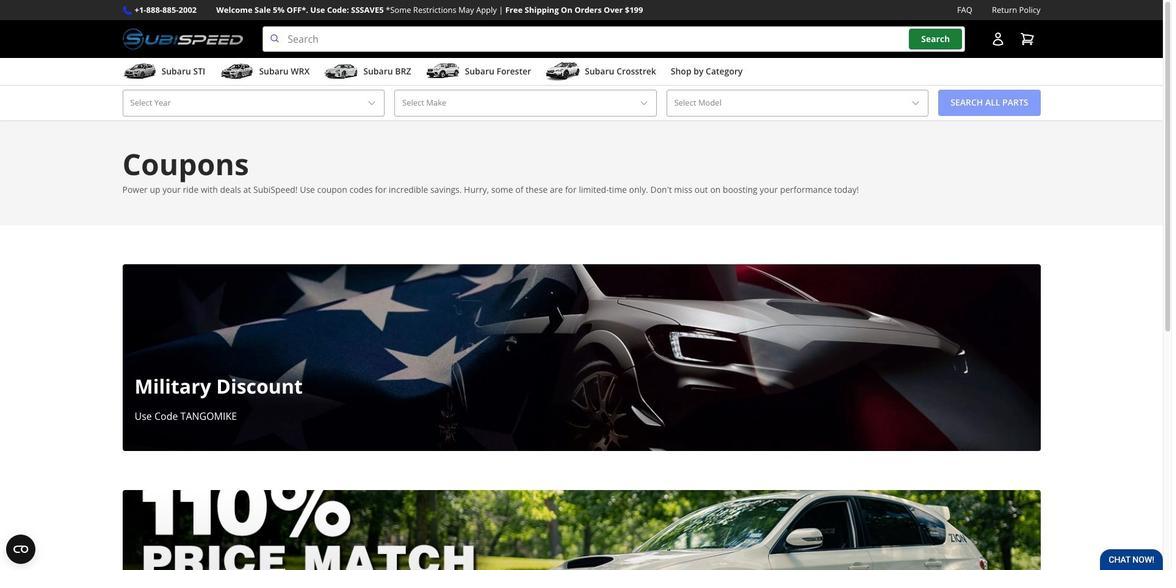 Task type: describe. For each thing, give the bounding box(es) containing it.
select model image
[[911, 98, 921, 108]]

select make image
[[639, 98, 649, 108]]

button image
[[991, 32, 1006, 46]]

open widget image
[[6, 535, 35, 564]]

Select Make button
[[395, 90, 657, 116]]

search input field
[[263, 26, 965, 52]]

a subaru brz thumbnail image image
[[324, 62, 359, 81]]



Task type: locate. For each thing, give the bounding box(es) containing it.
a subaru sti thumbnail image image
[[122, 62, 157, 81]]

Select Model button
[[667, 90, 929, 116]]

Select Year button
[[122, 90, 385, 116]]

subispeed logo image
[[122, 26, 243, 52]]

select year image
[[367, 98, 377, 108]]

a subaru wrx thumbnail image image
[[220, 62, 254, 81]]

a subaru forester thumbnail image image
[[426, 62, 460, 81]]

a subaru crosstrek thumbnail image image
[[546, 62, 580, 81]]



Task type: vqa. For each thing, say whether or not it's contained in the screenshot.
'Search Input' field
yes



